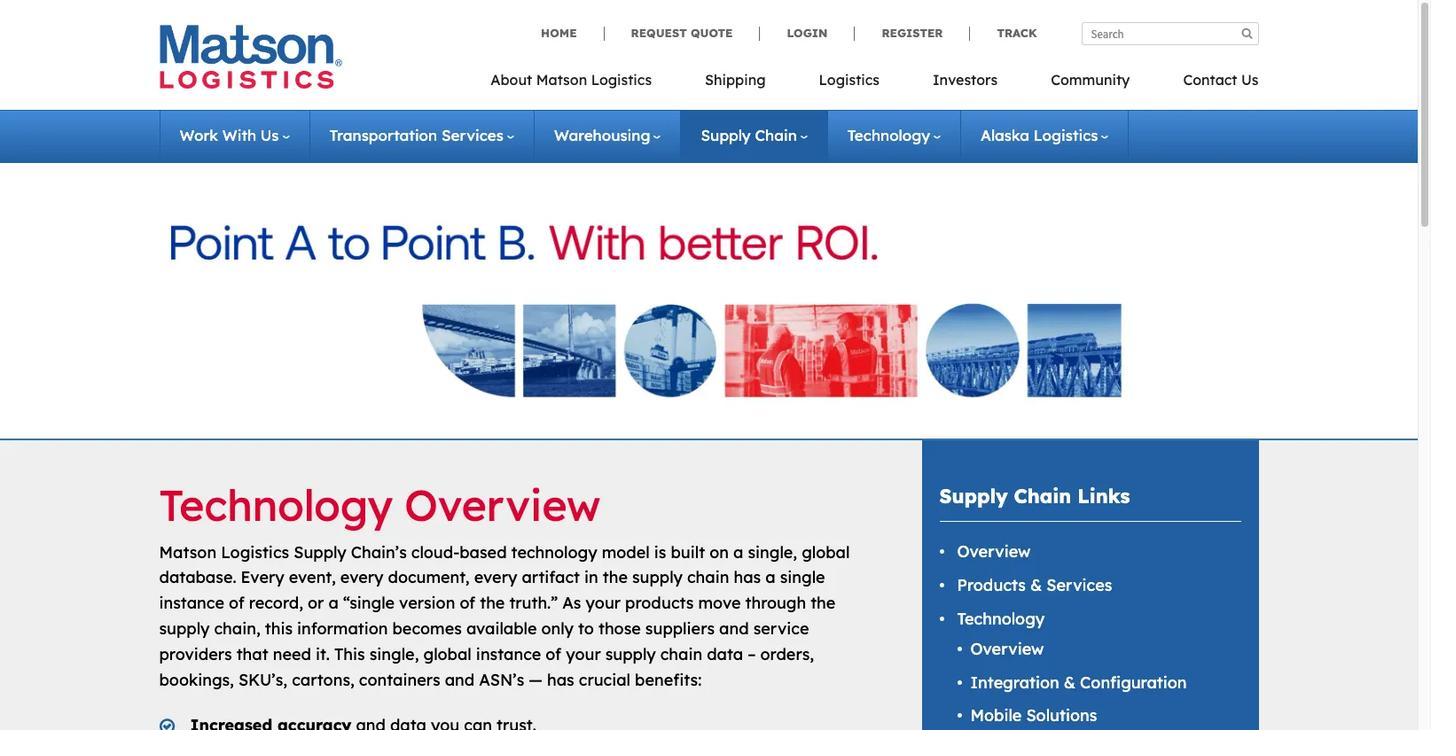 Task type: vqa. For each thing, say whether or not it's contained in the screenshot.
Safety, Quality, Environment, And Security link
no



Task type: describe. For each thing, give the bounding box(es) containing it.
through
[[745, 593, 806, 614]]

solutions
[[1026, 706, 1097, 727]]

about
[[491, 71, 532, 89]]

us inside the top menu navigation
[[1242, 71, 1259, 89]]

1 every from the left
[[340, 568, 384, 588]]

1 vertical spatial technology
[[159, 479, 393, 532]]

community
[[1051, 71, 1130, 89]]

0 horizontal spatial single,
[[370, 645, 419, 665]]

need
[[273, 645, 311, 665]]

mobile solutions
[[971, 706, 1097, 727]]

suppliers
[[645, 619, 715, 639]]

available
[[466, 619, 537, 639]]

matson logistics supply chain's cloud-based technology model is built on a single, global database. every event, every document, every artifact in the supply chain has a single instance of record, or a "single version of the truth." as your products move through the supply chain, this information becomes available only to those suppliers and service providers that need it. this single, global instance of your supply chain data – orders, bookings, sku's, cartons, containers and asn's — has crucial benefits:
[[159, 542, 850, 690]]

top menu navigation
[[491, 66, 1259, 102]]

integration & configuration link
[[971, 673, 1187, 693]]

register
[[882, 26, 943, 40]]

supply chain
[[701, 126, 797, 145]]

only
[[541, 619, 574, 639]]

transportation
[[329, 126, 437, 145]]

alaska services image
[[171, 181, 1247, 417]]

technology overview
[[159, 479, 601, 532]]

warehousing link
[[554, 126, 661, 145]]

0 horizontal spatial the
[[480, 593, 505, 614]]

move
[[698, 593, 741, 614]]

2 horizontal spatial of
[[546, 645, 561, 665]]

0 horizontal spatial technology link
[[848, 126, 941, 145]]

built
[[671, 542, 705, 563]]

cartons,
[[292, 670, 355, 690]]

asn's
[[479, 670, 524, 690]]

search image
[[1242, 27, 1253, 39]]

track
[[997, 26, 1037, 40]]

1 vertical spatial and
[[445, 670, 475, 690]]

this
[[265, 619, 293, 639]]

services inside supply chain links section
[[1047, 576, 1112, 596]]

chain's
[[351, 542, 407, 563]]

request quote
[[631, 26, 733, 40]]

artifact
[[522, 568, 580, 588]]

quote
[[691, 26, 733, 40]]

matson inside matson logistics supply chain's cloud-based technology model is built on a single, global database. every event, every document, every artifact in the supply chain has a single instance of record, or a "single version of the truth." as your products move through the supply chain, this information becomes available only to those suppliers and service providers that need it. this single, global instance of your supply chain data – orders, bookings, sku's, cartons, containers and asn's — has crucial benefits:
[[159, 542, 216, 563]]

contact us
[[1183, 71, 1259, 89]]

based
[[460, 542, 507, 563]]

request quote link
[[604, 26, 760, 40]]

orders,
[[760, 645, 814, 665]]

integration
[[971, 673, 1060, 693]]

0 horizontal spatial a
[[328, 593, 339, 614]]

alaska logistics link
[[981, 126, 1109, 145]]

0 horizontal spatial instance
[[159, 593, 224, 614]]

products & services
[[957, 576, 1112, 596]]

1 horizontal spatial has
[[734, 568, 761, 588]]

becomes
[[392, 619, 462, 639]]

supply inside matson logistics supply chain's cloud-based technology model is built on a single, global database. every event, every document, every artifact in the supply chain has a single instance of record, or a "single version of the truth." as your products move through the supply chain, this information becomes available only to those suppliers and service providers that need it. this single, global instance of your supply chain data – orders, bookings, sku's, cartons, containers and asn's — has crucial benefits:
[[294, 542, 347, 563]]

work with us
[[180, 126, 279, 145]]

overview for integration
[[971, 639, 1044, 660]]

in
[[584, 568, 598, 588]]

0 horizontal spatial services
[[442, 126, 504, 145]]

supply for supply chain
[[701, 126, 751, 145]]

or
[[308, 593, 324, 614]]

with
[[222, 126, 256, 145]]

logistics down login
[[819, 71, 880, 89]]

1 vertical spatial instance
[[476, 645, 541, 665]]

0 horizontal spatial has
[[547, 670, 574, 690]]

about matson logistics link
[[491, 66, 678, 102]]

warehousing
[[554, 126, 650, 145]]

1 vertical spatial chain
[[660, 645, 702, 665]]

as
[[562, 593, 581, 614]]

logistics up warehousing link
[[591, 71, 652, 89]]

2 vertical spatial supply
[[605, 645, 656, 665]]

version
[[399, 593, 455, 614]]

benefits:
[[635, 670, 702, 690]]

matson inside the top menu navigation
[[536, 71, 587, 89]]

0 vertical spatial and
[[719, 619, 749, 639]]

home
[[541, 26, 577, 40]]

login link
[[760, 26, 854, 40]]

about matson logistics
[[491, 71, 652, 89]]

that
[[237, 645, 268, 665]]

1 horizontal spatial technology
[[848, 126, 930, 145]]

0 vertical spatial your
[[586, 593, 621, 614]]

chain for supply chain
[[755, 126, 797, 145]]

"single
[[343, 593, 395, 614]]

0 vertical spatial supply
[[632, 568, 683, 588]]

supply chain links
[[940, 484, 1130, 509]]

chain,
[[214, 619, 260, 639]]

1 vertical spatial a
[[766, 568, 776, 588]]

alaska
[[981, 126, 1030, 145]]

logistics link
[[792, 66, 906, 102]]

integration & configuration
[[971, 673, 1187, 693]]

event,
[[289, 568, 336, 588]]

logistics down community link
[[1034, 126, 1098, 145]]

1 horizontal spatial technology link
[[957, 609, 1045, 630]]

0 vertical spatial single,
[[748, 542, 797, 563]]

database.
[[159, 568, 236, 588]]

investors
[[933, 71, 998, 89]]

transportation services
[[329, 126, 504, 145]]

chain for supply chain links
[[1014, 484, 1072, 509]]

1 vertical spatial us
[[261, 126, 279, 145]]

track link
[[970, 26, 1037, 40]]

crucial
[[579, 670, 631, 690]]

products
[[625, 593, 694, 614]]



Task type: locate. For each thing, give the bounding box(es) containing it.
& right products
[[1030, 576, 1042, 596]]

cloud-
[[411, 542, 460, 563]]

0 horizontal spatial global
[[423, 645, 472, 665]]

1 vertical spatial overview
[[957, 542, 1031, 563]]

overview link up integration
[[971, 639, 1044, 660]]

chain inside supply chain links section
[[1014, 484, 1072, 509]]

service
[[753, 619, 809, 639]]

2 horizontal spatial technology
[[957, 609, 1045, 630]]

services down about at the left
[[442, 126, 504, 145]]

matson up database.
[[159, 542, 216, 563]]

2 vertical spatial technology
[[957, 609, 1045, 630]]

1 vertical spatial your
[[566, 645, 601, 665]]

model
[[602, 542, 650, 563]]

1 horizontal spatial supply
[[701, 126, 751, 145]]

0 vertical spatial matson
[[536, 71, 587, 89]]

record,
[[249, 593, 303, 614]]

1 horizontal spatial the
[[603, 568, 628, 588]]

1 horizontal spatial &
[[1064, 673, 1076, 693]]

chain down on
[[687, 568, 729, 588]]

single, up single
[[748, 542, 797, 563]]

0 vertical spatial global
[[802, 542, 850, 563]]

the right in
[[603, 568, 628, 588]]

chain down shipping link
[[755, 126, 797, 145]]

your down in
[[586, 593, 621, 614]]

0 vertical spatial instance
[[159, 593, 224, 614]]

& for products
[[1030, 576, 1042, 596]]

those
[[599, 619, 641, 639]]

2 vertical spatial a
[[328, 593, 339, 614]]

services right products
[[1047, 576, 1112, 596]]

of up chain,
[[229, 593, 245, 614]]

0 vertical spatial supply
[[701, 126, 751, 145]]

2 vertical spatial overview
[[971, 639, 1044, 660]]

technology link down the top menu navigation
[[848, 126, 941, 145]]

1 horizontal spatial single,
[[748, 542, 797, 563]]

0 vertical spatial overview link
[[957, 542, 1031, 563]]

us
[[1242, 71, 1259, 89], [261, 126, 279, 145]]

1 horizontal spatial every
[[474, 568, 517, 588]]

instance down database.
[[159, 593, 224, 614]]

0 horizontal spatial every
[[340, 568, 384, 588]]

supply up products
[[632, 568, 683, 588]]

the up available
[[480, 593, 505, 614]]

overview up based
[[405, 479, 601, 532]]

your down to
[[566, 645, 601, 665]]

supply inside section
[[940, 484, 1008, 509]]

the down single
[[811, 593, 836, 614]]

contact us link
[[1157, 66, 1259, 102]]

1 horizontal spatial services
[[1047, 576, 1112, 596]]

products
[[957, 576, 1026, 596]]

overview link
[[957, 542, 1031, 563], [971, 639, 1044, 660]]

links
[[1078, 484, 1130, 509]]

global
[[802, 542, 850, 563], [423, 645, 472, 665]]

0 vertical spatial us
[[1242, 71, 1259, 89]]

supply chain links section
[[900, 441, 1281, 731]]

Search search field
[[1081, 22, 1259, 45]]

supply
[[701, 126, 751, 145], [940, 484, 1008, 509], [294, 542, 347, 563]]

2 horizontal spatial the
[[811, 593, 836, 614]]

1 horizontal spatial a
[[733, 542, 743, 563]]

technology up every
[[159, 479, 393, 532]]

1 horizontal spatial of
[[460, 593, 476, 614]]

0 horizontal spatial supply
[[294, 542, 347, 563]]

supply chain link
[[701, 126, 808, 145]]

sku's,
[[238, 670, 287, 690]]

the
[[603, 568, 628, 588], [480, 593, 505, 614], [811, 593, 836, 614]]

providers
[[159, 645, 232, 665]]

supply down those
[[605, 645, 656, 665]]

information
[[297, 619, 388, 639]]

0 vertical spatial technology
[[848, 126, 930, 145]]

2 every from the left
[[474, 568, 517, 588]]

and up data
[[719, 619, 749, 639]]

0 vertical spatial overview
[[405, 479, 601, 532]]

1 horizontal spatial chain
[[1014, 484, 1072, 509]]

and left asn's
[[445, 670, 475, 690]]

every down based
[[474, 568, 517, 588]]

0 horizontal spatial of
[[229, 593, 245, 614]]

technology
[[848, 126, 930, 145], [159, 479, 393, 532], [957, 609, 1045, 630]]

single
[[780, 568, 825, 588]]

supply up providers
[[159, 619, 210, 639]]

0 vertical spatial has
[[734, 568, 761, 588]]

0 vertical spatial chain
[[687, 568, 729, 588]]

single,
[[748, 542, 797, 563], [370, 645, 419, 665]]

matson
[[536, 71, 587, 89], [159, 542, 216, 563]]

truth."
[[509, 593, 558, 614]]

products & services link
[[957, 576, 1112, 596]]

overview up products
[[957, 542, 1031, 563]]

it.
[[316, 645, 330, 665]]

1 vertical spatial services
[[1047, 576, 1112, 596]]

and
[[719, 619, 749, 639], [445, 670, 475, 690]]

& for integration
[[1064, 673, 1076, 693]]

supply
[[632, 568, 683, 588], [159, 619, 210, 639], [605, 645, 656, 665]]

chain
[[687, 568, 729, 588], [660, 645, 702, 665]]

1 horizontal spatial and
[[719, 619, 749, 639]]

global up single
[[802, 542, 850, 563]]

2 horizontal spatial supply
[[940, 484, 1008, 509]]

technology link down products
[[957, 609, 1045, 630]]

0 vertical spatial technology link
[[848, 126, 941, 145]]

instance up asn's
[[476, 645, 541, 665]]

1 vertical spatial supply
[[940, 484, 1008, 509]]

0 horizontal spatial matson
[[159, 542, 216, 563]]

0 vertical spatial a
[[733, 542, 743, 563]]

overview up integration
[[971, 639, 1044, 660]]

a right on
[[733, 542, 743, 563]]

1 vertical spatial technology link
[[957, 609, 1045, 630]]

global down becomes
[[423, 645, 472, 665]]

register link
[[854, 26, 970, 40]]

chain down 'suppliers'
[[660, 645, 702, 665]]

–
[[748, 645, 756, 665]]

0 horizontal spatial &
[[1030, 576, 1042, 596]]

a right or
[[328, 593, 339, 614]]

0 vertical spatial services
[[442, 126, 504, 145]]

2 horizontal spatial a
[[766, 568, 776, 588]]

1 horizontal spatial matson
[[536, 71, 587, 89]]

1 vertical spatial matson
[[159, 542, 216, 563]]

overview for products
[[957, 542, 1031, 563]]

logistics up every
[[221, 542, 289, 563]]

overview
[[405, 479, 601, 532], [957, 542, 1031, 563], [971, 639, 1044, 660]]

2 vertical spatial supply
[[294, 542, 347, 563]]

shipping link
[[678, 66, 792, 102]]

1 horizontal spatial instance
[[476, 645, 541, 665]]

1 vertical spatial &
[[1064, 673, 1076, 693]]

this
[[334, 645, 365, 665]]

technology down the top menu navigation
[[848, 126, 930, 145]]

is
[[654, 542, 666, 563]]

of
[[229, 593, 245, 614], [460, 593, 476, 614], [546, 645, 561, 665]]

1 vertical spatial has
[[547, 670, 574, 690]]

every
[[241, 568, 284, 588]]

0 horizontal spatial us
[[261, 126, 279, 145]]

of down only
[[546, 645, 561, 665]]

&
[[1030, 576, 1042, 596], [1064, 673, 1076, 693]]

0 horizontal spatial and
[[445, 670, 475, 690]]

chain left links
[[1014, 484, 1072, 509]]

every
[[340, 568, 384, 588], [474, 568, 517, 588]]

data
[[707, 645, 743, 665]]

community link
[[1024, 66, 1157, 102]]

of right version
[[460, 593, 476, 614]]

shipping
[[705, 71, 766, 89]]

has
[[734, 568, 761, 588], [547, 670, 574, 690]]

a
[[733, 542, 743, 563], [766, 568, 776, 588], [328, 593, 339, 614]]

containers
[[359, 670, 440, 690]]

overview link for integration
[[971, 639, 1044, 660]]

investors link
[[906, 66, 1024, 102]]

configuration
[[1080, 673, 1187, 693]]

1 vertical spatial overview link
[[971, 639, 1044, 660]]

& up solutions
[[1064, 673, 1076, 693]]

0 horizontal spatial chain
[[755, 126, 797, 145]]

contact
[[1183, 71, 1238, 89]]

overview link up products
[[957, 542, 1031, 563]]

matson down home
[[536, 71, 587, 89]]

has up "move"
[[734, 568, 761, 588]]

bookings,
[[159, 670, 234, 690]]

technology down products
[[957, 609, 1045, 630]]

mobile
[[971, 706, 1022, 727]]

technology
[[511, 542, 597, 563]]

document,
[[388, 568, 470, 588]]

0 horizontal spatial technology
[[159, 479, 393, 532]]

to
[[578, 619, 594, 639]]

logistics inside matson logistics supply chain's cloud-based technology model is built on a single, global database. every event, every document, every artifact in the supply chain has a single instance of record, or a "single version of the truth." as your products move through the supply chain, this information becomes available only to those suppliers and service providers that need it. this single, global instance of your supply chain data – orders, bookings, sku's, cartons, containers and asn's — has crucial benefits:
[[221, 542, 289, 563]]

transportation services link
[[329, 126, 514, 145]]

overview link for products
[[957, 542, 1031, 563]]

work with us link
[[180, 126, 290, 145]]

None search field
[[1081, 22, 1259, 45]]

mobile solutions link
[[971, 706, 1097, 727]]

1 vertical spatial single,
[[370, 645, 419, 665]]

1 vertical spatial global
[[423, 645, 472, 665]]

single, up the containers
[[370, 645, 419, 665]]

request
[[631, 26, 687, 40]]

technology inside supply chain links section
[[957, 609, 1045, 630]]

supply for supply chain links
[[940, 484, 1008, 509]]

matson logistics image
[[159, 25, 342, 89]]

1 horizontal spatial global
[[802, 542, 850, 563]]

1 vertical spatial supply
[[159, 619, 210, 639]]

0 vertical spatial &
[[1030, 576, 1042, 596]]

us right contact
[[1242, 71, 1259, 89]]

every up "single
[[340, 568, 384, 588]]

alaska logistics
[[981, 126, 1098, 145]]

us right 'with'
[[261, 126, 279, 145]]

logistics
[[591, 71, 652, 89], [819, 71, 880, 89], [1034, 126, 1098, 145], [221, 542, 289, 563]]

—
[[529, 670, 543, 690]]

0 vertical spatial chain
[[755, 126, 797, 145]]

a up through
[[766, 568, 776, 588]]

on
[[710, 542, 729, 563]]

1 horizontal spatial us
[[1242, 71, 1259, 89]]

1 vertical spatial chain
[[1014, 484, 1072, 509]]

has right the "—"
[[547, 670, 574, 690]]



